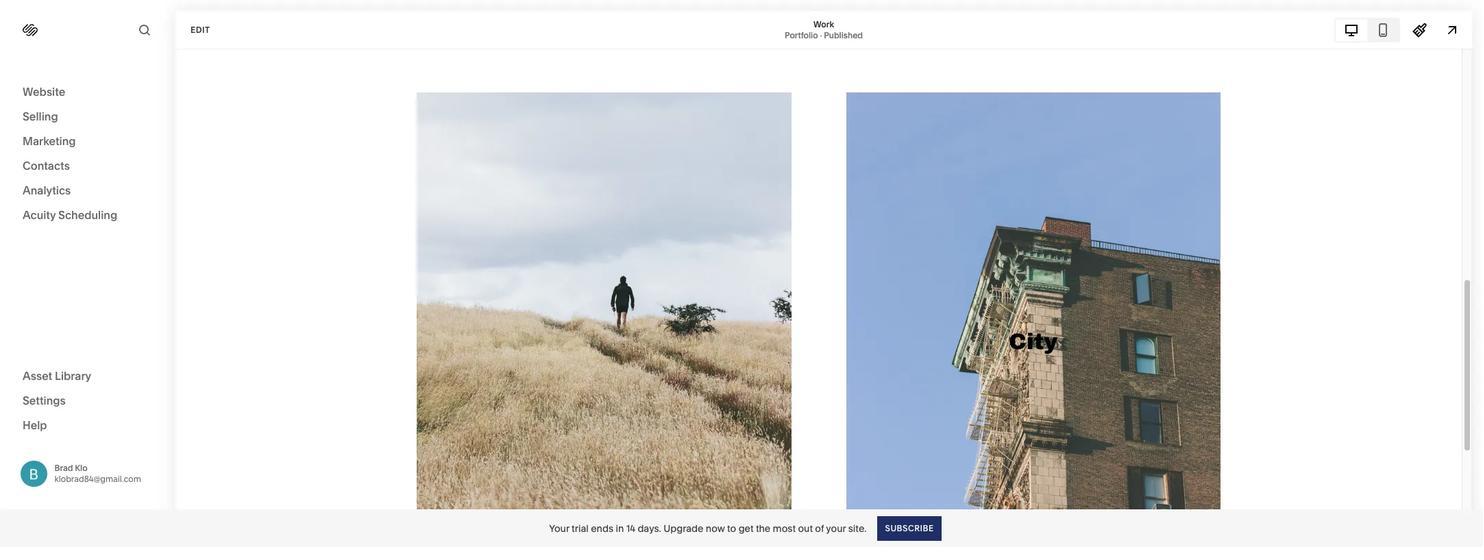 Task type: vqa. For each thing, say whether or not it's contained in the screenshot.
right Products
no



Task type: locate. For each thing, give the bounding box(es) containing it.
most
[[773, 523, 796, 535]]

site.
[[848, 523, 867, 535]]

asset library
[[23, 369, 91, 383]]

in
[[616, 523, 624, 535]]

brad klo klobrad84@gmail.com
[[54, 463, 141, 484]]

trial
[[572, 523, 589, 535]]

marketing
[[23, 134, 76, 148]]

asset
[[23, 369, 52, 383]]

website link
[[23, 84, 152, 101]]

selling
[[23, 110, 58, 123]]

tab list
[[1336, 19, 1399, 41]]

acuity scheduling
[[23, 208, 117, 222]]

analytics link
[[23, 183, 152, 199]]

contacts link
[[23, 158, 152, 175]]

help link
[[23, 418, 47, 433]]

of
[[815, 523, 824, 535]]

the
[[756, 523, 771, 535]]

brad
[[54, 463, 73, 473]]

asset library link
[[23, 368, 152, 385]]

your
[[549, 523, 569, 535]]

acuity
[[23, 208, 56, 222]]

your trial ends in 14 days. upgrade now to get the most out of your site.
[[549, 523, 867, 535]]

settings
[[23, 394, 66, 408]]

to
[[727, 523, 736, 535]]

help
[[23, 418, 47, 432]]

subscribe button
[[878, 516, 942, 541]]

out
[[798, 523, 813, 535]]



Task type: describe. For each thing, give the bounding box(es) containing it.
scheduling
[[58, 208, 117, 222]]

upgrade
[[664, 523, 704, 535]]

klo
[[75, 463, 87, 473]]

work portfolio · published
[[785, 19, 863, 40]]

klobrad84@gmail.com
[[54, 474, 141, 484]]

ends
[[591, 523, 614, 535]]

14
[[626, 523, 635, 535]]

your
[[826, 523, 846, 535]]

now
[[706, 523, 725, 535]]

settings link
[[23, 393, 152, 410]]

library
[[55, 369, 91, 383]]

marketing link
[[23, 134, 152, 150]]

edit button
[[182, 17, 219, 42]]

acuity scheduling link
[[23, 208, 152, 224]]

contacts
[[23, 159, 70, 173]]

portfolio
[[785, 30, 818, 40]]

·
[[820, 30, 822, 40]]

edit
[[191, 24, 210, 35]]

selling link
[[23, 109, 152, 125]]

days.
[[638, 523, 661, 535]]

published
[[824, 30, 863, 40]]

get
[[739, 523, 754, 535]]

work
[[814, 19, 834, 29]]

analytics
[[23, 184, 71, 197]]

website
[[23, 85, 65, 99]]

subscribe
[[885, 523, 934, 534]]



